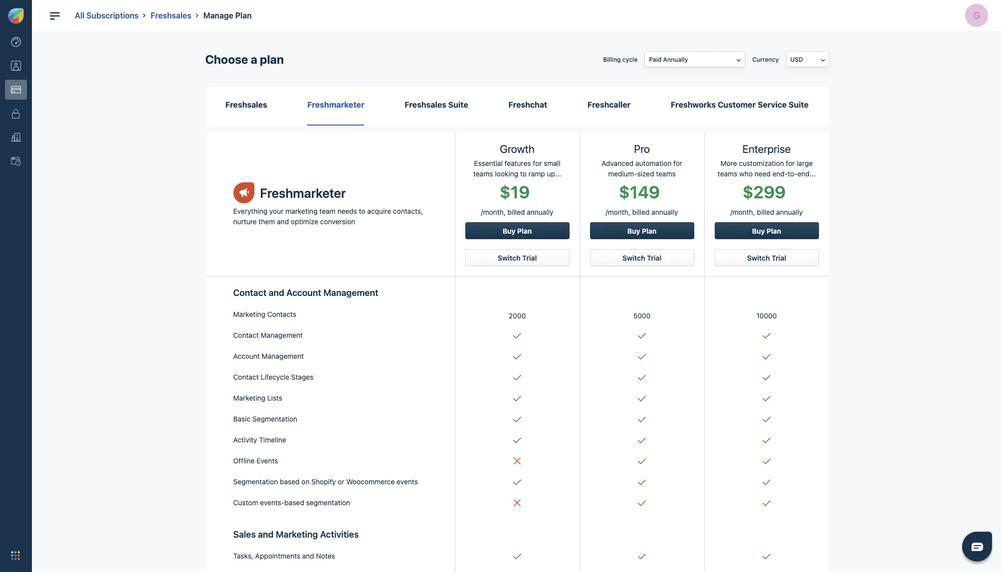 Task type: vqa. For each thing, say whether or not it's contained in the screenshot.
Security icon
yes



Task type: locate. For each thing, give the bounding box(es) containing it.
2 switch trial button from the left
[[590, 250, 694, 267]]

1 switch trial button from the left
[[465, 250, 569, 267]]

2 vertical spatial to
[[339, 257, 345, 264]]

acquire
[[367, 207, 391, 215]]

2 vertical spatial management
[[262, 352, 304, 361]]

template
[[452, 242, 477, 249]]

switch trial button for $19
[[465, 250, 569, 267]]

freshsales
[[151, 11, 191, 20], [327, 83, 373, 94], [225, 100, 267, 109], [405, 100, 446, 109]]

... down small on the top right
[[555, 170, 561, 178]]

2 horizontal spatial teams
[[718, 170, 737, 178]]

you
[[336, 234, 346, 242]]

icon/cross big image
[[514, 458, 521, 465], [514, 500, 521, 507]]

2 horizontal spatial buy
[[752, 227, 765, 236]]

billed down $299
[[757, 208, 774, 217]]

$299
[[743, 182, 786, 202]]

/month, down $19
[[481, 208, 506, 217]]

1 horizontal spatial a
[[413, 242, 417, 249]]

management down contacts
[[261, 331, 303, 340]]

1 horizontal spatial switch trial button
[[590, 250, 694, 267]]

for up ramp
[[533, 159, 542, 168]]

1 vertical spatial management
[[261, 331, 303, 340]]

for right "automation"
[[673, 159, 682, 168]]

freshmarketer
[[307, 100, 364, 109], [260, 185, 346, 200]]

segmentation down "offline events"
[[233, 478, 278, 486]]

nurture
[[233, 217, 257, 226]]

buy plan down $299
[[752, 227, 781, 236]]

2 suite from the left
[[789, 100, 809, 109]]

marketing up basic
[[233, 394, 265, 403]]

1 horizontal spatial buy plan button
[[590, 223, 694, 240]]

buy plan for $299
[[752, 227, 781, 236]]

for left 'trial'
[[373, 179, 385, 191]]

1 teams from the left
[[473, 170, 493, 178]]

...
[[555, 170, 561, 178], [810, 170, 816, 178]]

0 horizontal spatial switch
[[498, 254, 520, 263]]

plan
[[260, 52, 284, 66]]

3 annually from the left
[[776, 208, 803, 217]]

a left plan
[[251, 52, 257, 66]]

account down contact management
[[233, 352, 260, 361]]

marketing for marketing contacts
[[233, 310, 265, 319]]

usd button
[[786, 52, 829, 67]]

for up "to-"
[[786, 159, 795, 168]]

buy down $149
[[627, 227, 640, 236]]

2 switch trial from the left
[[622, 254, 661, 263]]

marketing_cloud image
[[233, 182, 254, 203]]

sales
[[233, 530, 256, 540]]

switch trial for $19
[[498, 254, 537, 263]]

trial
[[387, 179, 403, 191]]

events
[[257, 457, 278, 466]]

contact for contact and account management
[[233, 288, 267, 298]]

plan down $19
[[517, 227, 532, 236]]

0 vertical spatial your
[[269, 207, 284, 215]]

buy plan button down $149
[[590, 223, 694, 240]]

1 horizontal spatial trial
[[647, 254, 661, 263]]

looking
[[495, 170, 518, 178]]

0 horizontal spatial switch trial button
[[465, 250, 569, 267]]

plan up choose a plan
[[235, 11, 252, 20]]

management
[[323, 288, 378, 298], [261, 331, 303, 340], [262, 352, 304, 361]]

marketing
[[285, 207, 318, 215]]

2 contact from the top
[[233, 331, 259, 340]]

account up contacts
[[286, 288, 321, 298]]

marketing
[[233, 310, 265, 319], [233, 394, 265, 403], [276, 530, 318, 540]]

activity
[[233, 436, 257, 445]]

1 billed from the left
[[507, 208, 525, 217]]

management up lifecycle
[[262, 352, 304, 361]]

0 horizontal spatial buy plan button
[[465, 223, 569, 240]]

None text field
[[394, 124, 424, 139]]

/month, billed annually down $149
[[606, 208, 678, 217]]

essential features for small teams looking to ramp up
[[473, 159, 562, 178]]

1 vertical spatial your
[[342, 249, 354, 257]]

1 horizontal spatial switch trial
[[622, 254, 661, 263]]

subscriptions
[[86, 11, 139, 20]]

2 horizontal spatial /month, billed annually
[[730, 208, 803, 217]]

buy right "quotes,"
[[503, 227, 515, 236]]

0 horizontal spatial ...
[[555, 170, 561, 178]]

freshworks switcher image
[[11, 552, 20, 561]]

freshworks
[[671, 100, 716, 109]]

trial
[[522, 254, 537, 263], [647, 254, 661, 263], [772, 254, 786, 263]]

annually for $149
[[651, 208, 678, 217]]

2 horizontal spatial trial
[[772, 254, 786, 263]]

1 trial from the left
[[522, 254, 537, 263]]

1 buy from the left
[[503, 227, 515, 236]]

1 horizontal spatial manage
[[318, 249, 340, 257]]

0 horizontal spatial trial
[[522, 254, 537, 263]]

billed
[[507, 208, 525, 217], [632, 208, 650, 217], [757, 208, 774, 217]]

manage inside helps you build company-branded documents like quotes, proposals, msas and ndas using a rich built-in template editor. manage your catalog pricing and discounts; send accurate quotes to contacts.
[[318, 249, 340, 257]]

/month, for $149
[[606, 208, 630, 217]]

based
[[280, 478, 300, 486], [285, 499, 304, 507]]

marketing lists
[[233, 394, 282, 403]]

teams for $299
[[718, 170, 737, 178]]

0 horizontal spatial your
[[269, 207, 284, 215]]

3 /month, from the left
[[730, 208, 755, 217]]

3 switch trial button from the left
[[714, 250, 819, 267]]

1 /month, billed annually from the left
[[481, 208, 553, 217]]

or
[[338, 478, 344, 486]]

contact up marketing contacts
[[233, 288, 267, 298]]

freshsales link
[[151, 11, 191, 20]]

all
[[75, 11, 84, 20]]

/month, down $299
[[730, 208, 755, 217]]

a left rich on the top of the page
[[413, 242, 417, 249]]

to
[[520, 170, 527, 178], [359, 207, 365, 215], [339, 257, 345, 264]]

account
[[286, 288, 321, 298], [233, 352, 260, 361]]

marketing up tasks, appointments and notes
[[276, 530, 318, 540]]

1 vertical spatial based
[[285, 499, 304, 507]]

to right quotes
[[339, 257, 345, 264]]

2 horizontal spatial switch trial
[[747, 254, 786, 263]]

2 horizontal spatial switch
[[747, 254, 770, 263]]

teams down 'essential'
[[473, 170, 493, 178]]

0 vertical spatial to
[[520, 170, 527, 178]]

switch trial
[[498, 254, 537, 263], [622, 254, 661, 263], [747, 254, 786, 263]]

your down "build"
[[342, 249, 354, 257]]

3 /month, billed annually from the left
[[730, 208, 803, 217]]

plan down $149
[[642, 227, 656, 236]]

users image
[[11, 61, 21, 71]]

annually down $19
[[527, 208, 553, 217]]

notes
[[316, 552, 335, 561]]

suite
[[448, 100, 468, 109], [789, 100, 809, 109]]

0 vertical spatial account
[[286, 288, 321, 298]]

discounts;
[[412, 249, 441, 257]]

contact
[[233, 288, 267, 298], [233, 331, 259, 340], [233, 373, 259, 382]]

send
[[443, 249, 456, 257]]

0 horizontal spatial manage
[[203, 11, 233, 20]]

tasks, appointments and notes
[[233, 552, 335, 561]]

... down large
[[810, 170, 816, 178]]

pricing
[[379, 249, 398, 257]]

2 horizontal spatial billed
[[757, 208, 774, 217]]

to down features at the top right of page
[[520, 170, 527, 178]]

manage down helps on the left of the page
[[318, 249, 340, 257]]

pro advanced automation for medium-sized teams $149
[[601, 143, 684, 202]]

2 billed from the left
[[632, 208, 650, 217]]

1 horizontal spatial buy plan
[[627, 227, 656, 236]]

annually
[[527, 208, 553, 217], [651, 208, 678, 217], [776, 208, 803, 217]]

buy plan button down $299
[[714, 223, 819, 240]]

1 buy plan from the left
[[503, 227, 532, 236]]

$19
[[500, 182, 530, 202]]

0 vertical spatial segmentation
[[252, 415, 297, 424]]

3 teams from the left
[[718, 170, 737, 178]]

buy plan down $19
[[503, 227, 532, 236]]

manage
[[203, 11, 233, 20], [318, 249, 340, 257]]

segmentation
[[252, 415, 297, 424], [233, 478, 278, 486]]

0 horizontal spatial account
[[233, 352, 260, 361]]

contact down marketing contacts
[[233, 331, 259, 340]]

switch trial button for $299
[[714, 250, 819, 267]]

sized
[[637, 170, 654, 178]]

1 horizontal spatial your
[[342, 249, 354, 257]]

2 buy plan button from the left
[[590, 223, 694, 240]]

/month, billed annually down $19
[[481, 208, 553, 217]]

None checkbox
[[305, 221, 313, 229]]

0 vertical spatial contact
[[233, 288, 267, 298]]

0 horizontal spatial annually
[[527, 208, 553, 217]]

and right sales
[[258, 530, 274, 540]]

1 vertical spatial to
[[359, 207, 365, 215]]

0 horizontal spatial buy
[[503, 227, 515, 236]]

0 vertical spatial marketing
[[233, 310, 265, 319]]

annually for $19
[[527, 208, 553, 217]]

teams down "automation"
[[656, 170, 676, 178]]

editor.
[[479, 242, 497, 249]]

2 horizontal spatial buy plan
[[752, 227, 781, 236]]

marketing for marketing lists
[[233, 394, 265, 403]]

management down contacts.
[[323, 288, 378, 298]]

switch for $19
[[498, 254, 520, 263]]

2 switch from the left
[[622, 254, 645, 263]]

2 /month, from the left
[[606, 208, 630, 217]]

1 switch from the left
[[498, 254, 520, 263]]

based left on
[[280, 478, 300, 486]]

for inside essential features for small teams looking to ramp up
[[533, 159, 542, 168]]

tasks,
[[233, 552, 253, 561]]

medium-
[[608, 170, 637, 178]]

billed down $19
[[507, 208, 525, 217]]

2 horizontal spatial annually
[[776, 208, 803, 217]]

currency
[[752, 56, 779, 63]]

2 horizontal spatial to
[[520, 170, 527, 178]]

more
[[720, 159, 737, 168]]

based down on
[[285, 499, 304, 507]]

2 horizontal spatial buy plan button
[[714, 223, 819, 240]]

0 horizontal spatial switch trial
[[498, 254, 537, 263]]

and left notes
[[302, 552, 314, 561]]

for inside more customization for large teams who need end-to-end
[[786, 159, 795, 168]]

for
[[533, 159, 542, 168], [673, 159, 682, 168], [786, 159, 795, 168], [373, 179, 385, 191]]

1 horizontal spatial annually
[[651, 208, 678, 217]]

activities
[[320, 530, 359, 540]]

buy plan button for $149
[[590, 223, 694, 240]]

enterprise up customization
[[742, 143, 791, 156]]

marketing up contact management
[[233, 310, 265, 319]]

for inside pro advanced automation for medium-sized teams $149
[[673, 159, 682, 168]]

contact for contact lifecycle stages
[[233, 373, 259, 382]]

ndas
[[379, 242, 395, 249]]

2 horizontal spatial /month,
[[730, 208, 755, 217]]

and inside everything your marketing team needs to acquire contacts, nurture them and optimize conversion
[[277, 217, 289, 226]]

teams down more
[[718, 170, 737, 178]]

freshmarketer down freshsales image
[[307, 100, 364, 109]]

3 switch trial from the left
[[747, 254, 786, 263]]

1 switch trial from the left
[[498, 254, 537, 263]]

contact management
[[233, 331, 303, 340]]

buy plan button up editor.
[[465, 223, 569, 240]]

1 horizontal spatial teams
[[656, 170, 676, 178]]

1 /month, from the left
[[481, 208, 506, 217]]

0 vertical spatial enterprise
[[311, 124, 351, 133]]

manage up choose
[[203, 11, 233, 20]]

1 horizontal spatial ...
[[810, 170, 816, 178]]

audit logs image
[[11, 157, 21, 167]]

billed down $149
[[632, 208, 650, 217]]

teams
[[473, 170, 493, 178], [656, 170, 676, 178], [718, 170, 737, 178]]

2 vertical spatial contact
[[233, 373, 259, 382]]

2 ... from the left
[[810, 170, 816, 178]]

switch
[[498, 254, 520, 263], [622, 254, 645, 263], [747, 254, 770, 263]]

branded
[[392, 234, 415, 242]]

enterprise down freshsales image
[[311, 124, 351, 133]]

plan down $299
[[767, 227, 781, 236]]

teams inside more customization for large teams who need end-to-end
[[718, 170, 737, 178]]

... for $19
[[555, 170, 561, 178]]

buy plan down $149
[[627, 227, 656, 236]]

1 vertical spatial contact
[[233, 331, 259, 340]]

0 horizontal spatial buy plan
[[503, 227, 532, 236]]

switch for $299
[[747, 254, 770, 263]]

1 horizontal spatial suite
[[789, 100, 809, 109]]

2 annually from the left
[[651, 208, 678, 217]]

3 buy from the left
[[752, 227, 765, 236]]

0 horizontal spatial teams
[[473, 170, 493, 178]]

0 horizontal spatial a
[[251, 52, 257, 66]]

2 buy plan from the left
[[627, 227, 656, 236]]

segmentation based on shopify or woocommerce events
[[233, 478, 418, 486]]

management for contact management
[[261, 331, 303, 340]]

price
[[357, 219, 377, 228]]

custom
[[233, 499, 258, 507]]

like
[[450, 234, 459, 242]]

2 buy from the left
[[627, 227, 640, 236]]

0 horizontal spatial to
[[339, 257, 345, 264]]

1 horizontal spatial switch
[[622, 254, 645, 263]]

1 annually from the left
[[527, 208, 553, 217]]

0 horizontal spatial /month,
[[481, 208, 506, 217]]

automation
[[635, 159, 672, 168]]

annually down $299
[[776, 208, 803, 217]]

plan for $299
[[767, 227, 781, 236]]

1 buy plan button from the left
[[465, 223, 569, 240]]

2 horizontal spatial switch trial button
[[714, 250, 819, 267]]

1 vertical spatial a
[[413, 242, 417, 249]]

/month, for $299
[[730, 208, 755, 217]]

1 horizontal spatial /month,
[[606, 208, 630, 217]]

your up them
[[269, 207, 284, 215]]

2 trial from the left
[[647, 254, 661, 263]]

configure price quote (cpq)
[[318, 219, 427, 228]]

buy down $299
[[752, 227, 765, 236]]

security image
[[11, 109, 21, 119]]

1 contact from the top
[[233, 288, 267, 298]]

3 trial from the left
[[772, 254, 786, 263]]

freshworks customer service suite
[[671, 100, 809, 109]]

contact up marketing lists
[[233, 373, 259, 382]]

billed for $149
[[632, 208, 650, 217]]

/month, billed annually for $19
[[481, 208, 553, 217]]

teams inside essential features for small teams looking to ramp up
[[473, 170, 493, 178]]

... for $299
[[810, 170, 816, 178]]

1 vertical spatial manage
[[318, 249, 340, 257]]

0 horizontal spatial billed
[[507, 208, 525, 217]]

0 horizontal spatial /month, billed annually
[[481, 208, 553, 217]]

3 buy plan from the left
[[752, 227, 781, 236]]

3 switch from the left
[[747, 254, 770, 263]]

2 /month, billed annually from the left
[[606, 208, 678, 217]]

sales and marketing activities
[[233, 530, 359, 540]]

1 vertical spatial marketing
[[233, 394, 265, 403]]

and
[[277, 217, 289, 226], [367, 242, 377, 249], [400, 249, 410, 257], [269, 288, 284, 298], [258, 530, 274, 540], [302, 552, 314, 561]]

0 vertical spatial manage
[[203, 11, 233, 20]]

2 teams from the left
[[656, 170, 676, 178]]

1 horizontal spatial buy
[[627, 227, 640, 236]]

annually down $149
[[651, 208, 678, 217]]

3 contact from the top
[[233, 373, 259, 382]]

teams for $19
[[473, 170, 493, 178]]

0 vertical spatial icon/cross big image
[[514, 458, 521, 465]]

and right them
[[277, 217, 289, 226]]

lifecycle
[[261, 373, 289, 382]]

custom events-based segmentation
[[233, 499, 350, 507]]

1 ... from the left
[[555, 170, 561, 178]]

pro
[[634, 143, 650, 156]]

documents
[[417, 234, 448, 242]]

profile picture image
[[965, 4, 988, 27]]

and left ndas
[[367, 242, 377, 249]]

0 horizontal spatial suite
[[448, 100, 468, 109]]

1 horizontal spatial to
[[359, 207, 365, 215]]

3 buy plan button from the left
[[714, 223, 819, 240]]

1 horizontal spatial billed
[[632, 208, 650, 217]]

/month, down $149
[[606, 208, 630, 217]]

/month, billed annually down $299
[[730, 208, 803, 217]]

plan
[[235, 11, 252, 20], [311, 111, 328, 119], [517, 227, 532, 236], [642, 227, 656, 236], [767, 227, 781, 236]]

1 horizontal spatial enterprise
[[742, 143, 791, 156]]

1 vertical spatial icon/cross big image
[[514, 500, 521, 507]]

to up price
[[359, 207, 365, 215]]

built-
[[431, 242, 446, 249]]

0 vertical spatial management
[[323, 288, 378, 298]]

2 icon/cross big image from the top
[[514, 500, 521, 507]]

1 horizontal spatial /month, billed annually
[[606, 208, 678, 217]]

segmentation down lists
[[252, 415, 297, 424]]

neo admin center image
[[11, 37, 21, 47]]

freshmarketer up the marketing
[[260, 185, 346, 200]]

3 billed from the left
[[757, 208, 774, 217]]

trial for $299
[[772, 254, 786, 263]]

icon/check big image
[[513, 333, 521, 339], [638, 333, 646, 339], [763, 333, 771, 339], [513, 354, 521, 360], [638, 354, 646, 360], [763, 354, 771, 360], [513, 375, 521, 381], [638, 375, 646, 381], [763, 375, 771, 381], [513, 396, 521, 402], [638, 396, 646, 402], [763, 396, 771, 402], [513, 417, 521, 423], [638, 417, 646, 423], [763, 417, 771, 423], [513, 438, 521, 444], [638, 438, 646, 444], [763, 438, 771, 444], [638, 459, 646, 465], [763, 459, 771, 465], [513, 480, 521, 486], [638, 480, 646, 486], [763, 480, 771, 486], [638, 501, 646, 507], [763, 501, 771, 507], [513, 554, 521, 560], [638, 554, 646, 560], [763, 554, 771, 560]]



Task type: describe. For each thing, give the bounding box(es) containing it.
paid annually
[[649, 56, 688, 63]]

your inside everything your marketing team needs to acquire contacts, nurture them and optimize conversion
[[269, 207, 284, 215]]

billed for $19
[[507, 208, 525, 217]]

end
[[797, 170, 810, 178]]

buy for $149
[[627, 227, 640, 236]]

ons
[[313, 179, 330, 191]]

switch trial for $299
[[747, 254, 786, 263]]

marketing contacts
[[233, 310, 296, 319]]

buy plan for $149
[[627, 227, 656, 236]]

who
[[739, 170, 753, 178]]

10000
[[756, 312, 777, 320]]

contacts,
[[393, 207, 423, 215]]

plan for $149
[[642, 227, 656, 236]]

lists
[[267, 394, 282, 403]]

paid
[[649, 56, 662, 63]]

offline
[[233, 457, 255, 466]]

to inside essential features for small teams looking to ramp up
[[520, 170, 527, 178]]

trial for $19
[[522, 254, 537, 263]]

small
[[544, 159, 560, 168]]

timeline
[[259, 436, 286, 445]]

1 horizontal spatial account
[[286, 288, 321, 298]]

0 vertical spatial a
[[251, 52, 257, 66]]

offline events
[[233, 457, 278, 466]]

helps you build company-branded documents like quotes, proposals, msas and ndas using a rich built-in template editor. manage your catalog pricing and discounts; send accurate quotes to contacts.
[[318, 234, 497, 264]]

helps
[[318, 234, 334, 242]]

switch trial for $149
[[622, 254, 661, 263]]

service
[[758, 100, 787, 109]]

0 horizontal spatial enterprise
[[311, 124, 351, 133]]

accurate
[[458, 249, 483, 257]]

large
[[797, 159, 813, 168]]

essential
[[474, 159, 503, 168]]

choose
[[205, 52, 248, 66]]

end-
[[772, 170, 788, 178]]

growth
[[500, 143, 535, 156]]

usd
[[790, 56, 803, 63]]

1 vertical spatial enterprise
[[742, 143, 791, 156]]

contact lifecycle stages
[[233, 373, 313, 382]]

plan down freshsales image
[[311, 111, 328, 119]]

buy plan button for $299
[[714, 223, 819, 240]]

teams inside pro advanced automation for medium-sized teams $149
[[656, 170, 676, 178]]

billing
[[603, 56, 621, 63]]

/month, for $19
[[481, 208, 506, 217]]

company-
[[363, 234, 392, 242]]

basic segmentation
[[233, 415, 297, 424]]

plan for $19
[[517, 227, 532, 236]]

woocommerce
[[346, 478, 395, 486]]

switch trial button for $149
[[590, 250, 694, 267]]

configure
[[318, 219, 355, 228]]

conversion
[[320, 217, 355, 226]]

catalog
[[356, 249, 377, 257]]

1 vertical spatial segmentation
[[233, 478, 278, 486]]

everything
[[233, 207, 267, 215]]

freshsales image
[[311, 83, 323, 95]]

all subscriptions
[[75, 11, 139, 20]]

features
[[505, 159, 531, 168]]

contacts
[[267, 310, 296, 319]]

on
[[301, 478, 309, 486]]

all subscriptions link
[[75, 11, 139, 20]]

shopify
[[311, 478, 336, 486]]

quote
[[378, 219, 402, 228]]

management for account management
[[262, 352, 304, 361]]

and down branded
[[400, 249, 410, 257]]

freshcaller
[[587, 100, 631, 109]]

segmentation
[[306, 499, 350, 507]]

1 vertical spatial account
[[233, 352, 260, 361]]

msas
[[349, 242, 365, 249]]

2 vertical spatial marketing
[[276, 530, 318, 540]]

add
[[293, 179, 310, 191]]

trial for $149
[[647, 254, 661, 263]]

$149
[[619, 182, 660, 202]]

to inside helps you build company-branded documents like quotes, proposals, msas and ndas using a rich built-in template editor. manage your catalog pricing and discounts; send accurate quotes to contacts.
[[339, 257, 345, 264]]

0 vertical spatial freshmarketer
[[307, 100, 364, 109]]

and up contacts
[[269, 288, 284, 298]]

billed for $299
[[757, 208, 774, 217]]

buy for $299
[[752, 227, 765, 236]]

customization
[[739, 159, 784, 168]]

optimize
[[291, 217, 318, 226]]

needs
[[337, 207, 357, 215]]

contact for contact management
[[233, 331, 259, 340]]

team
[[319, 207, 336, 215]]

a inside helps you build company-branded documents like quotes, proposals, msas and ndas using a rich built-in template editor. manage your catalog pricing and discounts; send accurate quotes to contacts.
[[413, 242, 417, 249]]

account management
[[233, 352, 304, 361]]

cycle
[[622, 56, 638, 63]]

them
[[259, 217, 275, 226]]

switch for $149
[[622, 254, 645, 263]]

events-
[[260, 499, 285, 507]]

1 icon/cross big image from the top
[[514, 458, 521, 465]]

organization image
[[11, 133, 21, 143]]

1 vertical spatial freshmarketer
[[260, 185, 346, 200]]

0 vertical spatial based
[[280, 478, 300, 486]]

(cpq)
[[403, 219, 427, 228]]

your inside helps you build company-branded documents like quotes, proposals, msas and ndas using a rich built-in template editor. manage your catalog pricing and discounts; send accurate quotes to contacts.
[[342, 249, 354, 257]]

to-
[[788, 170, 797, 178]]

basic
[[233, 415, 251, 424]]

manage plan
[[203, 11, 252, 20]]

/month, billed annually for $299
[[730, 208, 803, 217]]

to inside everything your marketing team needs to acquire contacts, nurture them and optimize conversion
[[359, 207, 365, 215]]

paid annually button
[[645, 52, 745, 67]]

advanced
[[601, 159, 633, 168]]

freshworks icon image
[[8, 8, 24, 24]]

my subscriptions image
[[11, 85, 21, 95]]

freshchat
[[508, 100, 547, 109]]

/month, billed annually for $149
[[606, 208, 678, 217]]

buy plan for $19
[[503, 227, 532, 236]]

annually for $299
[[776, 208, 803, 217]]

events
[[397, 478, 418, 486]]

appointments
[[255, 552, 300, 561]]

buy plan button for $19
[[465, 223, 569, 240]]

need
[[755, 170, 771, 178]]

freshsales suite
[[405, 100, 468, 109]]

buy for $19
[[503, 227, 515, 236]]

in
[[446, 242, 451, 249]]

ramp
[[528, 170, 545, 178]]

rich
[[418, 242, 429, 249]]

1 suite from the left
[[448, 100, 468, 109]]

more customization for large teams who need end-to-end
[[718, 159, 815, 178]]

using
[[396, 242, 412, 249]]



